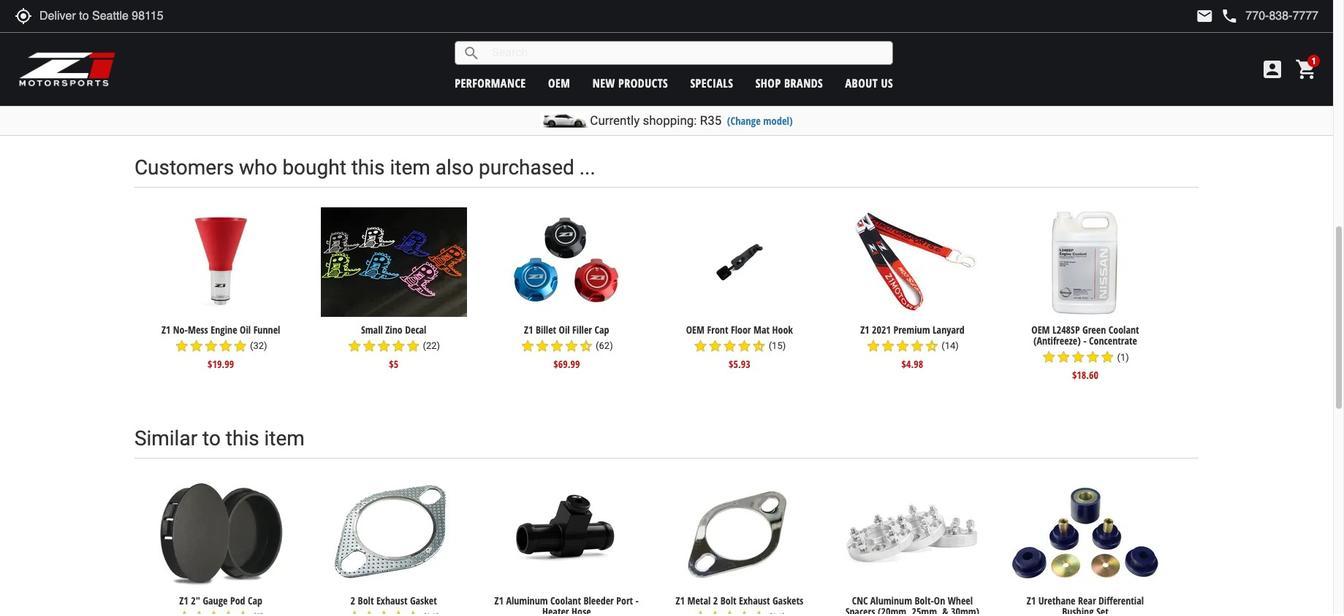 Task type: locate. For each thing, give the bounding box(es) containing it.
bleeder
[[583, 594, 614, 608]]

bought
[[282, 156, 346, 180]]

1 horizontal spatial $69.99
[[553, 357, 580, 371]]

item right to
[[264, 427, 305, 451]]

coolant
[[1109, 323, 1139, 337], [550, 594, 581, 608]]

350z inside z1 350z hatch lift kit star star star star star (15)
[[601, 56, 620, 70]]

$69.99 down the filler
[[553, 357, 580, 371]]

shop brands
[[755, 75, 823, 91]]

1 vertical spatial -
[[636, 594, 639, 608]]

oem left floor at the bottom right of page
[[686, 323, 705, 337]]

350z inside z1 350z front tow strap star star star star star
[[461, 56, 479, 70]]

0 horizontal spatial exhaust
[[376, 594, 407, 608]]

urethane
[[1038, 594, 1075, 608]]

z1 left 2021
[[860, 323, 869, 337]]

oem
[[548, 75, 570, 91], [686, 323, 705, 337], [1031, 323, 1050, 337]]

this right bought on the left top of page
[[351, 156, 385, 180]]

1 vertical spatial coolant
[[550, 594, 581, 608]]

0 vertical spatial front
[[482, 56, 503, 70]]

(15) for star_half
[[769, 341, 786, 352]]

2 2 from the left
[[713, 594, 718, 608]]

0 vertical spatial coolant
[[1109, 323, 1139, 337]]

z1 inside z1 350z carbon fiber radiator air guide star star star star star (1) $299.99
[[706, 56, 715, 70]]

- right 'l248sp'
[[1083, 334, 1086, 348]]

1 horizontal spatial oem
[[686, 323, 705, 337]]

(15)
[[661, 71, 678, 82], [769, 341, 786, 352]]

z1 left search
[[449, 56, 458, 70]]

oem inside oem front floor mat hook star star star star star_half (15) $5.93
[[686, 323, 705, 337]]

- inside oem l248sp green coolant (antifreeze) - concentrate star star star star star (1) $18.60
[[1083, 334, 1086, 348]]

search
[[463, 44, 480, 62]]

bushing
[[1062, 605, 1094, 615]]

cap up the (62)
[[595, 323, 609, 337]]

item left also
[[390, 156, 430, 180]]

star_half left the (14) at the bottom
[[925, 339, 939, 354]]

oem for oem l248sp green coolant (antifreeze) - concentrate star star star star star (1) $18.60
[[1031, 323, 1050, 337]]

0 horizontal spatial 2
[[351, 594, 355, 608]]

oem left 'l248sp'
[[1031, 323, 1050, 337]]

1 2 from the left
[[351, 594, 355, 608]]

(1) down radiator
[[798, 82, 810, 93]]

(1) inside oem l248sp green coolant (antifreeze) - concentrate star star star star star (1) $18.60
[[1117, 352, 1129, 363]]

(15) down hook at the right bottom of page
[[769, 341, 786, 352]]

oem left new
[[548, 75, 570, 91]]

0 horizontal spatial star_half
[[579, 339, 593, 354]]

rear
[[1078, 594, 1096, 608]]

350z up 'performance'
[[461, 56, 479, 70]]

star_half inside oem front floor mat hook star star star star star_half (15) $5.93
[[752, 339, 766, 354]]

2 star_half from the left
[[752, 339, 766, 354]]

z1 inside z1 aluminum coolant bleeder port - heater hose
[[494, 594, 504, 608]]

z1 inside z1 350z hatch lift kit star star star star star (15)
[[589, 56, 598, 70]]

1 horizontal spatial star_half
[[752, 339, 766, 354]]

3 350z from the left
[[718, 56, 736, 70]]

z1 for z1 urethane rear differential bushing set
[[1027, 594, 1036, 608]]

similar
[[134, 427, 197, 451]]

3 star_half from the left
[[925, 339, 939, 354]]

oem link
[[548, 75, 570, 91]]

(32)
[[250, 341, 267, 352]]

1 vertical spatial (1)
[[1117, 352, 1129, 363]]

(62)
[[596, 341, 613, 352]]

phone
[[1221, 7, 1238, 25]]

2 left gasket
[[351, 594, 355, 608]]

$5
[[389, 357, 398, 371]]

1 vertical spatial $69.99
[[553, 357, 580, 371]]

0 horizontal spatial item
[[264, 427, 305, 451]]

guide
[[762, 67, 785, 81]]

to
[[202, 427, 221, 451]]

hatch
[[622, 56, 645, 70]]

Search search field
[[480, 42, 893, 64]]

1 horizontal spatial item
[[390, 156, 430, 180]]

1 oil from the left
[[240, 323, 251, 337]]

$24.99
[[217, 98, 244, 112]]

0 vertical spatial this
[[351, 156, 385, 180]]

350z inside z1 350z carbon fiber radiator air guide star star star star star (1) $299.99
[[718, 56, 736, 70]]

$69.99 inside z1 billet oil filler cap star star star star star_half (62) $69.99
[[553, 357, 580, 371]]

exhaust left gaskets on the bottom right of the page
[[739, 594, 770, 608]]

z1 for z1 350z carbon fiber radiator air guide star star star star star (1) $299.99
[[706, 56, 715, 70]]

bolt left gasket
[[358, 594, 374, 608]]

gasket
[[410, 594, 437, 608]]

star_half down the filler
[[579, 339, 593, 354]]

0 vertical spatial (1)
[[798, 82, 810, 93]]

lift
[[647, 56, 660, 70]]

aluminum
[[506, 594, 548, 608], [870, 594, 912, 608]]

(15) inside oem front floor mat hook star star star star star_half (15) $5.93
[[769, 341, 786, 352]]

1 horizontal spatial exhaust
[[739, 594, 770, 608]]

2 oil from the left
[[559, 323, 570, 337]]

0 horizontal spatial oil
[[240, 323, 251, 337]]

aluminum inside the cnc aluminum bolt-on wheel spacers (20mm, 25mm, & 30mm)
[[870, 594, 912, 608]]

coolant left bleeder
[[550, 594, 581, 608]]

account_box
[[1261, 58, 1284, 81]]

zino
[[385, 323, 402, 337]]

25mm,
[[912, 605, 940, 615]]

z1 left the urethane
[[1027, 594, 1036, 608]]

z1 no-mess engine oil funnel star star star star star (32) $19.99
[[161, 323, 280, 371]]

hose
[[572, 605, 591, 615]]

z1 for z1 2021 premium lanyard star star star star star_half (14) $4.98
[[860, 323, 869, 337]]

mat
[[754, 323, 770, 337]]

star_half
[[579, 339, 593, 354], [752, 339, 766, 354], [925, 339, 939, 354]]

this
[[351, 156, 385, 180], [226, 427, 259, 451]]

aluminum right "cnc"
[[870, 594, 912, 608]]

z1 left 'metal'
[[676, 594, 685, 608]]

oem for oem
[[548, 75, 570, 91]]

oil left the filler
[[559, 323, 570, 337]]

z1 up specials
[[706, 56, 715, 70]]

(20mm,
[[878, 605, 909, 615]]

about us link
[[845, 75, 893, 91]]

cap right pod
[[248, 594, 262, 608]]

oem front floor mat hook star star star star star_half (15) $5.93
[[686, 323, 793, 371]]

0 vertical spatial -
[[1083, 334, 1086, 348]]

30mm)
[[951, 605, 979, 615]]

0 horizontal spatial bolt
[[358, 594, 374, 608]]

customers who bought this item also purchased ...
[[134, 156, 596, 180]]

specials
[[690, 75, 733, 91]]

products
[[618, 75, 668, 91]]

1 horizontal spatial oil
[[559, 323, 570, 337]]

0 horizontal spatial 350z
[[461, 56, 479, 70]]

z1 left billet
[[524, 323, 533, 337]]

1 horizontal spatial (1)
[[1117, 352, 1129, 363]]

1 horizontal spatial front
[[707, 323, 728, 337]]

front up 'performance'
[[482, 56, 503, 70]]

engine
[[211, 323, 237, 337]]

1 horizontal spatial (15)
[[769, 341, 786, 352]]

differential
[[1098, 594, 1144, 608]]

0 horizontal spatial cap
[[248, 594, 262, 608]]

star_half inside z1 billet oil filler cap star star star star star_half (62) $69.99
[[579, 339, 593, 354]]

this right to
[[226, 427, 259, 451]]

exhaust
[[376, 594, 407, 608], [739, 594, 770, 608]]

heater
[[542, 605, 569, 615]]

0 horizontal spatial front
[[482, 56, 503, 70]]

2 horizontal spatial oem
[[1031, 323, 1050, 337]]

l248sp
[[1052, 323, 1080, 337]]

set
[[1096, 605, 1109, 615]]

2 350z from the left
[[601, 56, 620, 70]]

(15) down kit
[[661, 71, 678, 82]]

z1 left no-
[[161, 323, 171, 337]]

- inside z1 aluminum coolant bleeder port - heater hose
[[636, 594, 639, 608]]

z1 inside z1 no-mess engine oil funnel star star star star star (32) $19.99
[[161, 323, 171, 337]]

0 vertical spatial (15)
[[661, 71, 678, 82]]

350z
[[461, 56, 479, 70], [601, 56, 620, 70], [718, 56, 736, 70]]

bolt right 'metal'
[[720, 594, 736, 608]]

aluminum left the hose
[[506, 594, 548, 608]]

star_half down mat
[[752, 339, 766, 354]]

0 horizontal spatial (1)
[[798, 82, 810, 93]]

0 horizontal spatial this
[[226, 427, 259, 451]]

1 star_half from the left
[[579, 339, 593, 354]]

1 horizontal spatial 2
[[713, 594, 718, 608]]

1 horizontal spatial -
[[1083, 334, 1086, 348]]

(1)
[[798, 82, 810, 93], [1117, 352, 1129, 363]]

small zino decal star star star star star (22) $5
[[347, 323, 440, 371]]

my_location
[[15, 7, 32, 25]]

z1 up new
[[589, 56, 598, 70]]

z1 left heater
[[494, 594, 504, 608]]

(14)
[[941, 341, 959, 352]]

star_half for oem front floor mat hook star star star star star_half (15) $5.93
[[752, 339, 766, 354]]

cap for z1 2" gauge pod cap
[[248, 594, 262, 608]]

$69.99 up customers who bought this item also purchased ...
[[351, 98, 378, 112]]

z1 inside z1 billet oil filler cap star star star star star_half (62) $69.99
[[524, 323, 533, 337]]

1 horizontal spatial bolt
[[720, 594, 736, 608]]

1 horizontal spatial 350z
[[601, 56, 620, 70]]

cnc
[[852, 594, 868, 608]]

- for hose
[[636, 594, 639, 608]]

1 vertical spatial item
[[264, 427, 305, 451]]

1 horizontal spatial cap
[[595, 323, 609, 337]]

aluminum inside z1 aluminum coolant bleeder port - heater hose
[[506, 594, 548, 608]]

2 horizontal spatial 350z
[[718, 56, 736, 70]]

tow
[[506, 56, 522, 70]]

z1 inside z1 urethane rear differential bushing set
[[1027, 594, 1036, 608]]

0 horizontal spatial aluminum
[[506, 594, 548, 608]]

0 horizontal spatial $69.99
[[351, 98, 378, 112]]

oil right engine
[[240, 323, 251, 337]]

r35
[[700, 113, 722, 128]]

0 horizontal spatial oem
[[548, 75, 570, 91]]

350z up specials link
[[718, 56, 736, 70]]

1 350z from the left
[[461, 56, 479, 70]]

2
[[351, 594, 355, 608], [713, 594, 718, 608]]

350z up new
[[601, 56, 620, 70]]

2 horizontal spatial star_half
[[925, 339, 939, 354]]

on
[[934, 594, 945, 608]]

(1) for oem l248sp green coolant (antifreeze) - concentrate star star star star star (1) $18.60
[[1117, 352, 1129, 363]]

gauge
[[203, 594, 228, 608]]

oem l248sp green coolant (antifreeze) - concentrate star star star star star (1) $18.60
[[1031, 323, 1139, 382]]

exhaust left gasket
[[376, 594, 407, 608]]

z1 left 2"
[[179, 594, 188, 608]]

0 horizontal spatial coolant
[[550, 594, 581, 608]]

oem inside oem l248sp green coolant (antifreeze) - concentrate star star star star star (1) $18.60
[[1031, 323, 1050, 337]]

new products
[[592, 75, 668, 91]]

(change model) link
[[727, 114, 793, 128]]

coolant right green
[[1109, 323, 1139, 337]]

1 vertical spatial front
[[707, 323, 728, 337]]

-
[[1083, 334, 1086, 348], [636, 594, 639, 608]]

1 vertical spatial (15)
[[769, 341, 786, 352]]

z1 inside z1 2021 premium lanyard star star star star star_half (14) $4.98
[[860, 323, 869, 337]]

2 right 'metal'
[[713, 594, 718, 608]]

0 horizontal spatial (15)
[[661, 71, 678, 82]]

0 horizontal spatial -
[[636, 594, 639, 608]]

(15) inside z1 350z hatch lift kit star star star star star (15)
[[661, 71, 678, 82]]

1 horizontal spatial coolant
[[1109, 323, 1139, 337]]

pod
[[230, 594, 245, 608]]

1 aluminum from the left
[[506, 594, 548, 608]]

&
[[942, 605, 948, 615]]

0 vertical spatial cap
[[595, 323, 609, 337]]

cap inside z1 billet oil filler cap star star star star star_half (62) $69.99
[[595, 323, 609, 337]]

2 aluminum from the left
[[870, 594, 912, 608]]

front left floor at the bottom right of page
[[707, 323, 728, 337]]

about us
[[845, 75, 893, 91]]

- right port
[[636, 594, 639, 608]]

2 exhaust from the left
[[739, 594, 770, 608]]

z1 for z1 2" gauge pod cap
[[179, 594, 188, 608]]

1 horizontal spatial aluminum
[[870, 594, 912, 608]]

(1) inside z1 350z carbon fiber radiator air guide star star star star star (1) $299.99
[[798, 82, 810, 93]]

(1) down concentrate
[[1117, 352, 1129, 363]]

z1 inside z1 350z front tow strap star star star star star
[[449, 56, 458, 70]]

1 vertical spatial cap
[[248, 594, 262, 608]]



Task type: describe. For each thing, give the bounding box(es) containing it.
currently shopping: r35 (change model)
[[590, 113, 793, 128]]

specials link
[[690, 75, 733, 91]]

mail link
[[1196, 7, 1213, 25]]

z1 2021 premium lanyard star star star star star_half (14) $4.98
[[860, 323, 964, 371]]

oil inside z1 billet oil filler cap star star star star star_half (62) $69.99
[[559, 323, 570, 337]]

1 exhaust from the left
[[376, 594, 407, 608]]

who
[[239, 156, 277, 180]]

us
[[881, 75, 893, 91]]

oem for oem front floor mat hook star star star star star_half (15) $5.93
[[686, 323, 705, 337]]

small
[[361, 323, 383, 337]]

z1 metal 2 bolt exhaust gaskets
[[676, 594, 803, 608]]

star_half for z1 billet oil filler cap star star star star star_half (62) $69.99
[[579, 339, 593, 354]]

customers
[[134, 156, 234, 180]]

$19.99
[[208, 357, 234, 371]]

mail phone
[[1196, 7, 1238, 25]]

$5.93
[[729, 357, 750, 371]]

- for star
[[1083, 334, 1086, 348]]

1 vertical spatial this
[[226, 427, 259, 451]]

brands
[[784, 75, 823, 91]]

cap for z1 billet oil filler cap star star star star star_half (62) $69.99
[[595, 323, 609, 337]]

radiator
[[792, 56, 826, 70]]

kit
[[663, 56, 674, 70]]

0 vertical spatial $69.99
[[351, 98, 378, 112]]

$99.99
[[486, 98, 512, 112]]

$149.99
[[618, 98, 649, 112]]

account_box link
[[1257, 58, 1288, 81]]

2021
[[872, 323, 891, 337]]

wheel
[[948, 594, 973, 608]]

performance link
[[455, 75, 526, 91]]

coolant inside z1 aluminum coolant bleeder port - heater hose
[[550, 594, 581, 608]]

z1 for z1 metal 2 bolt exhaust gaskets
[[676, 594, 685, 608]]

(15) for star
[[661, 71, 678, 82]]

z1 for z1 no-mess engine oil funnel star star star star star (32) $19.99
[[161, 323, 171, 337]]

mail
[[1196, 7, 1213, 25]]

aluminum for (20mm,
[[870, 594, 912, 608]]

oil inside z1 no-mess engine oil funnel star star star star star (32) $19.99
[[240, 323, 251, 337]]

spacers
[[845, 605, 875, 615]]

purchased
[[479, 156, 574, 180]]

currently
[[590, 113, 640, 128]]

star_half inside z1 2021 premium lanyard star star star star star_half (14) $4.98
[[925, 339, 939, 354]]

$4.98
[[902, 357, 923, 371]]

2 bolt from the left
[[720, 594, 736, 608]]

hook
[[772, 323, 793, 337]]

shop
[[755, 75, 781, 91]]

about
[[845, 75, 878, 91]]

green
[[1082, 323, 1106, 337]]

350z for star
[[718, 56, 736, 70]]

$18.60
[[1072, 369, 1098, 382]]

phone link
[[1221, 7, 1318, 25]]

coolant inside oem l248sp green coolant (antifreeze) - concentrate star star star star star (1) $18.60
[[1109, 323, 1139, 337]]

front inside z1 350z front tow strap star star star star star
[[482, 56, 503, 70]]

bolt-
[[915, 594, 934, 608]]

(change
[[727, 114, 761, 128]]

decal
[[405, 323, 426, 337]]

concentrate
[[1089, 334, 1137, 348]]

(antifreeze)
[[1033, 334, 1081, 348]]

0 vertical spatial item
[[390, 156, 430, 180]]

premium
[[893, 323, 930, 337]]

1 bolt from the left
[[358, 594, 374, 608]]

z1 350z carbon fiber radiator air guide star star star star star (1) $299.99
[[706, 56, 826, 112]]

aluminum for heater
[[506, 594, 548, 608]]

performance
[[455, 75, 526, 91]]

z1 for z1 350z front tow strap star star star star star
[[449, 56, 458, 70]]

front inside oem front floor mat hook star star star star star_half (15) $5.93
[[707, 323, 728, 337]]

...
[[579, 156, 596, 180]]

z1 urethane rear differential bushing set
[[1027, 594, 1144, 615]]

fiber
[[770, 56, 790, 70]]

z1 2" gauge pod cap
[[179, 594, 262, 608]]

z1 billet oil filler cap star star star star star_half (62) $69.99
[[520, 323, 613, 371]]

350z for (15)
[[601, 56, 620, 70]]

mess
[[188, 323, 208, 337]]

z1 for z1 350z hatch lift kit star star star star star (15)
[[589, 56, 598, 70]]

z1 for z1 aluminum coolant bleeder port - heater hose
[[494, 594, 504, 608]]

carbon
[[739, 56, 767, 70]]

$299.99
[[752, 98, 783, 112]]

filler
[[572, 323, 592, 337]]

shopping:
[[643, 113, 697, 128]]

new products link
[[592, 75, 668, 91]]

no-
[[173, 323, 188, 337]]

gaskets
[[772, 594, 803, 608]]

1 horizontal spatial this
[[351, 156, 385, 180]]

metal
[[687, 594, 711, 608]]

shopping_cart
[[1295, 58, 1318, 81]]

lanyard
[[933, 323, 964, 337]]

new
[[592, 75, 615, 91]]

port
[[616, 594, 633, 608]]

2"
[[191, 594, 200, 608]]

z1 for z1 billet oil filler cap star star star star star_half (62) $69.99
[[524, 323, 533, 337]]

z1 350z front tow strap star star star star star
[[449, 56, 545, 83]]

funnel
[[253, 323, 280, 337]]

shop brands link
[[755, 75, 823, 91]]

z1 350z hatch lift kit star star star star star (15)
[[585, 56, 678, 83]]

2 bolt  exhaust gasket
[[351, 594, 437, 608]]

z1 motorsports logo image
[[18, 51, 117, 88]]

similar to this item
[[134, 427, 305, 451]]

(1) for z1 350z carbon fiber radiator air guide star star star star star (1) $299.99
[[798, 82, 810, 93]]

model)
[[763, 114, 793, 128]]



Task type: vqa. For each thing, say whether or not it's contained in the screenshot.
Z1 2" Gauge Pod Cap
yes



